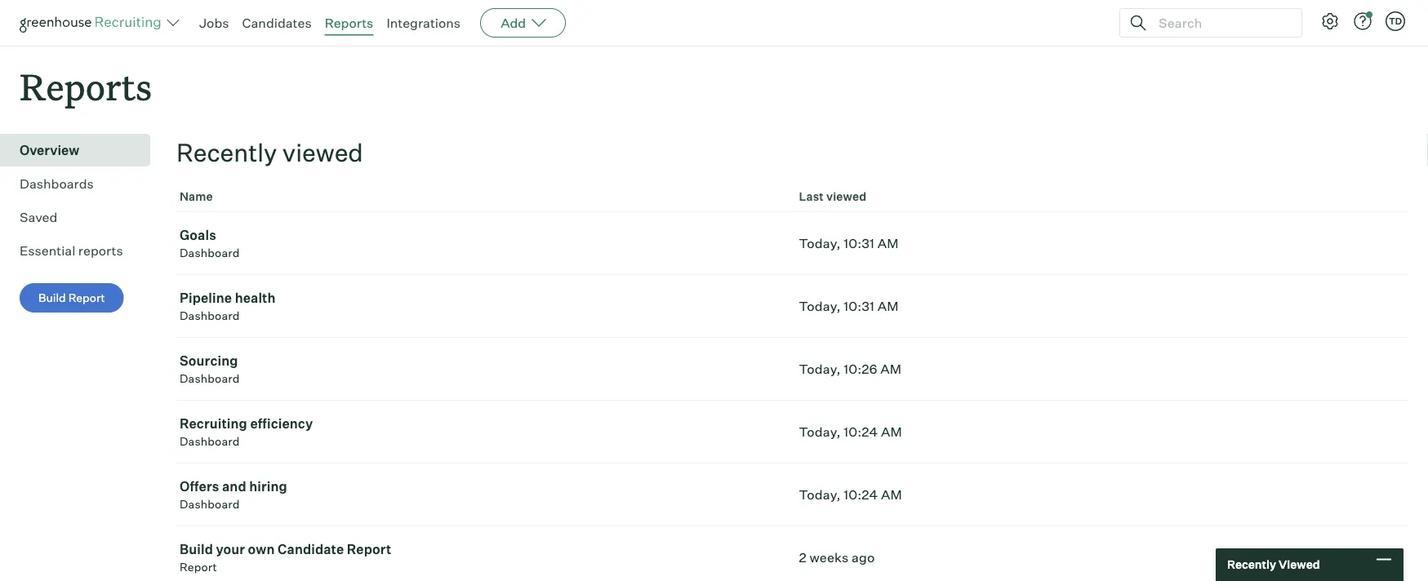 Task type: describe. For each thing, give the bounding box(es) containing it.
am for recruiting efficiency
[[881, 424, 903, 441]]

today, 10:24 am for offers and hiring
[[799, 487, 903, 503]]

10:26
[[844, 361, 878, 378]]

essential reports link
[[20, 241, 144, 261]]

td button
[[1383, 8, 1409, 34]]

reports link
[[325, 15, 374, 31]]

viewed
[[1279, 558, 1321, 572]]

am for goals
[[878, 235, 899, 252]]

today, 10:26 am
[[799, 361, 902, 378]]

candidates
[[242, 15, 312, 31]]

your
[[216, 542, 245, 558]]

am for pipeline health
[[878, 298, 899, 315]]

build for your
[[180, 542, 213, 558]]

goals dashboard
[[180, 227, 240, 260]]

today, for goals
[[799, 235, 841, 252]]

today, for sourcing
[[799, 361, 841, 378]]

today, 10:31 am for dashboard
[[799, 235, 899, 252]]

greenhouse recruiting image
[[20, 13, 167, 33]]

pipeline health dashboard
[[180, 290, 276, 323]]

offers
[[180, 479, 219, 495]]

today, for recruiting efficiency
[[799, 424, 841, 441]]

report inside button
[[68, 291, 105, 305]]

overview
[[20, 142, 79, 159]]

candidates link
[[242, 15, 312, 31]]

last viewed
[[799, 190, 867, 204]]

add
[[501, 15, 526, 31]]

2 horizontal spatial report
[[347, 542, 392, 558]]

1 horizontal spatial report
[[180, 561, 217, 575]]

goals
[[180, 227, 216, 244]]

pipeline
[[180, 290, 232, 307]]

2 weeks ago
[[799, 550, 875, 566]]

am for sourcing
[[881, 361, 902, 378]]

jobs
[[199, 15, 229, 31]]

today, 10:31 am for health
[[799, 298, 899, 315]]

own
[[248, 542, 275, 558]]

2
[[799, 550, 807, 566]]

am for offers and hiring
[[881, 487, 903, 503]]

essential reports
[[20, 243, 123, 259]]

integrations link
[[387, 15, 461, 31]]

recently for recently viewed
[[1228, 558, 1277, 572]]

td
[[1390, 16, 1403, 27]]

dashboard inside recruiting efficiency dashboard
[[180, 435, 240, 449]]

essential
[[20, 243, 75, 259]]

build report button
[[20, 284, 124, 313]]



Task type: locate. For each thing, give the bounding box(es) containing it.
build down essential
[[38, 291, 66, 305]]

0 vertical spatial 10:31
[[844, 235, 875, 252]]

1 vertical spatial report
[[347, 542, 392, 558]]

recruiting efficiency dashboard
[[180, 416, 313, 449]]

5 today, from the top
[[799, 487, 841, 503]]

1 horizontal spatial recently
[[1228, 558, 1277, 572]]

reports down greenhouse recruiting image
[[20, 62, 152, 110]]

0 vertical spatial report
[[68, 291, 105, 305]]

1 today, 10:24 am from the top
[[799, 424, 903, 441]]

today, for offers and hiring
[[799, 487, 841, 503]]

recently for recently viewed
[[176, 137, 277, 168]]

build inside button
[[38, 291, 66, 305]]

today, up today, 10:26 am
[[799, 298, 841, 315]]

today, down today, 10:26 am
[[799, 424, 841, 441]]

3 today, from the top
[[799, 361, 841, 378]]

1 today, from the top
[[799, 235, 841, 252]]

2 today, 10:31 am from the top
[[799, 298, 899, 315]]

report right candidate
[[347, 542, 392, 558]]

dashboard down offers on the left bottom
[[180, 498, 240, 512]]

10:31 up 10:26
[[844, 298, 875, 315]]

0 vertical spatial build
[[38, 291, 66, 305]]

today, 10:31 am
[[799, 235, 899, 252], [799, 298, 899, 315]]

0 horizontal spatial report
[[68, 291, 105, 305]]

1 10:24 from the top
[[844, 424, 879, 441]]

0 vertical spatial recently
[[176, 137, 277, 168]]

last
[[799, 190, 824, 204]]

2 vertical spatial report
[[180, 561, 217, 575]]

today, 10:24 am up ago
[[799, 487, 903, 503]]

today, 10:24 am down today, 10:26 am
[[799, 424, 903, 441]]

1 vertical spatial today, 10:31 am
[[799, 298, 899, 315]]

viewed
[[283, 137, 363, 168], [827, 190, 867, 204]]

saved link
[[20, 208, 144, 227]]

recently viewed
[[176, 137, 363, 168]]

10:31 down 'last viewed'
[[844, 235, 875, 252]]

report down the essential reports link
[[68, 291, 105, 305]]

today, 10:31 am down 'last viewed'
[[799, 235, 899, 252]]

reports
[[325, 15, 374, 31], [20, 62, 152, 110]]

1 vertical spatial build
[[180, 542, 213, 558]]

10:24 up ago
[[844, 487, 879, 503]]

today, left 10:26
[[799, 361, 841, 378]]

recruiting
[[180, 416, 248, 432]]

0 horizontal spatial reports
[[20, 62, 152, 110]]

build inside build your own candidate report report
[[180, 542, 213, 558]]

today, up weeks
[[799, 487, 841, 503]]

1 vertical spatial viewed
[[827, 190, 867, 204]]

am
[[878, 235, 899, 252], [878, 298, 899, 315], [881, 361, 902, 378], [881, 424, 903, 441], [881, 487, 903, 503]]

dashboard down pipeline
[[180, 309, 240, 323]]

integrations
[[387, 15, 461, 31]]

dashboard down sourcing
[[180, 372, 240, 386]]

1 horizontal spatial build
[[180, 542, 213, 558]]

2 10:31 from the top
[[844, 298, 875, 315]]

10:31
[[844, 235, 875, 252], [844, 298, 875, 315]]

1 horizontal spatial reports
[[325, 15, 374, 31]]

0 vertical spatial 10:24
[[844, 424, 879, 441]]

ago
[[852, 550, 875, 566]]

recently
[[176, 137, 277, 168], [1228, 558, 1277, 572]]

10:31 for dashboard
[[844, 235, 875, 252]]

Search text field
[[1155, 11, 1288, 35]]

0 horizontal spatial viewed
[[283, 137, 363, 168]]

overview link
[[20, 141, 144, 160]]

configure image
[[1321, 11, 1341, 31]]

build for report
[[38, 291, 66, 305]]

efficiency
[[250, 416, 313, 432]]

sourcing dashboard
[[180, 353, 240, 386]]

dashboard
[[180, 246, 240, 260], [180, 309, 240, 323], [180, 372, 240, 386], [180, 435, 240, 449], [180, 498, 240, 512]]

0 vertical spatial reports
[[325, 15, 374, 31]]

2 today, 10:24 am from the top
[[799, 487, 903, 503]]

and
[[222, 479, 246, 495]]

today,
[[799, 235, 841, 252], [799, 298, 841, 315], [799, 361, 841, 378], [799, 424, 841, 441], [799, 487, 841, 503]]

viewed for last viewed
[[827, 190, 867, 204]]

recently up name
[[176, 137, 277, 168]]

1 vertical spatial recently
[[1228, 558, 1277, 572]]

10:24
[[844, 424, 879, 441], [844, 487, 879, 503]]

td button
[[1387, 11, 1406, 31]]

sourcing
[[180, 353, 238, 369]]

3 dashboard from the top
[[180, 372, 240, 386]]

1 vertical spatial 10:24
[[844, 487, 879, 503]]

dashboards link
[[20, 174, 144, 194]]

health
[[235, 290, 276, 307]]

build
[[38, 291, 66, 305], [180, 542, 213, 558]]

weeks
[[810, 550, 849, 566]]

5 dashboard from the top
[[180, 498, 240, 512]]

recently left 'viewed'
[[1228, 558, 1277, 572]]

0 horizontal spatial build
[[38, 291, 66, 305]]

2 dashboard from the top
[[180, 309, 240, 323]]

hiring
[[249, 479, 288, 495]]

dashboards
[[20, 176, 94, 192]]

10:31 for health
[[844, 298, 875, 315]]

2 10:24 from the top
[[844, 487, 879, 503]]

candidate
[[278, 542, 344, 558]]

dashboard inside offers and hiring dashboard
[[180, 498, 240, 512]]

recently viewed
[[1228, 558, 1321, 572]]

reports
[[78, 243, 123, 259]]

today, 10:24 am
[[799, 424, 903, 441], [799, 487, 903, 503]]

build your own candidate report report
[[180, 542, 392, 575]]

build left your
[[180, 542, 213, 558]]

0 vertical spatial viewed
[[283, 137, 363, 168]]

add button
[[481, 8, 566, 38]]

today, down the last
[[799, 235, 841, 252]]

dashboard down goals
[[180, 246, 240, 260]]

1 vertical spatial 10:31
[[844, 298, 875, 315]]

0 horizontal spatial recently
[[176, 137, 277, 168]]

jobs link
[[199, 15, 229, 31]]

today, 10:24 am for recruiting efficiency
[[799, 424, 903, 441]]

0 vertical spatial today, 10:31 am
[[799, 235, 899, 252]]

build report
[[38, 291, 105, 305]]

1 vertical spatial today, 10:24 am
[[799, 487, 903, 503]]

0 vertical spatial today, 10:24 am
[[799, 424, 903, 441]]

dashboard down the recruiting
[[180, 435, 240, 449]]

1 horizontal spatial viewed
[[827, 190, 867, 204]]

report down your
[[180, 561, 217, 575]]

name
[[180, 190, 213, 204]]

10:24 for recruiting efficiency
[[844, 424, 879, 441]]

report
[[68, 291, 105, 305], [347, 542, 392, 558], [180, 561, 217, 575]]

offers and hiring dashboard
[[180, 479, 288, 512]]

10:24 down 10:26
[[844, 424, 879, 441]]

viewed for recently viewed
[[283, 137, 363, 168]]

dashboard inside pipeline health dashboard
[[180, 309, 240, 323]]

1 today, 10:31 am from the top
[[799, 235, 899, 252]]

4 today, from the top
[[799, 424, 841, 441]]

2 today, from the top
[[799, 298, 841, 315]]

1 dashboard from the top
[[180, 246, 240, 260]]

today, for pipeline health
[[799, 298, 841, 315]]

reports right candidates link on the left of the page
[[325, 15, 374, 31]]

saved
[[20, 209, 57, 226]]

1 10:31 from the top
[[844, 235, 875, 252]]

4 dashboard from the top
[[180, 435, 240, 449]]

today, 10:31 am up today, 10:26 am
[[799, 298, 899, 315]]

10:24 for offers and hiring
[[844, 487, 879, 503]]

1 vertical spatial reports
[[20, 62, 152, 110]]



Task type: vqa. For each thing, say whether or not it's contained in the screenshot.
the 10:24 to the top
yes



